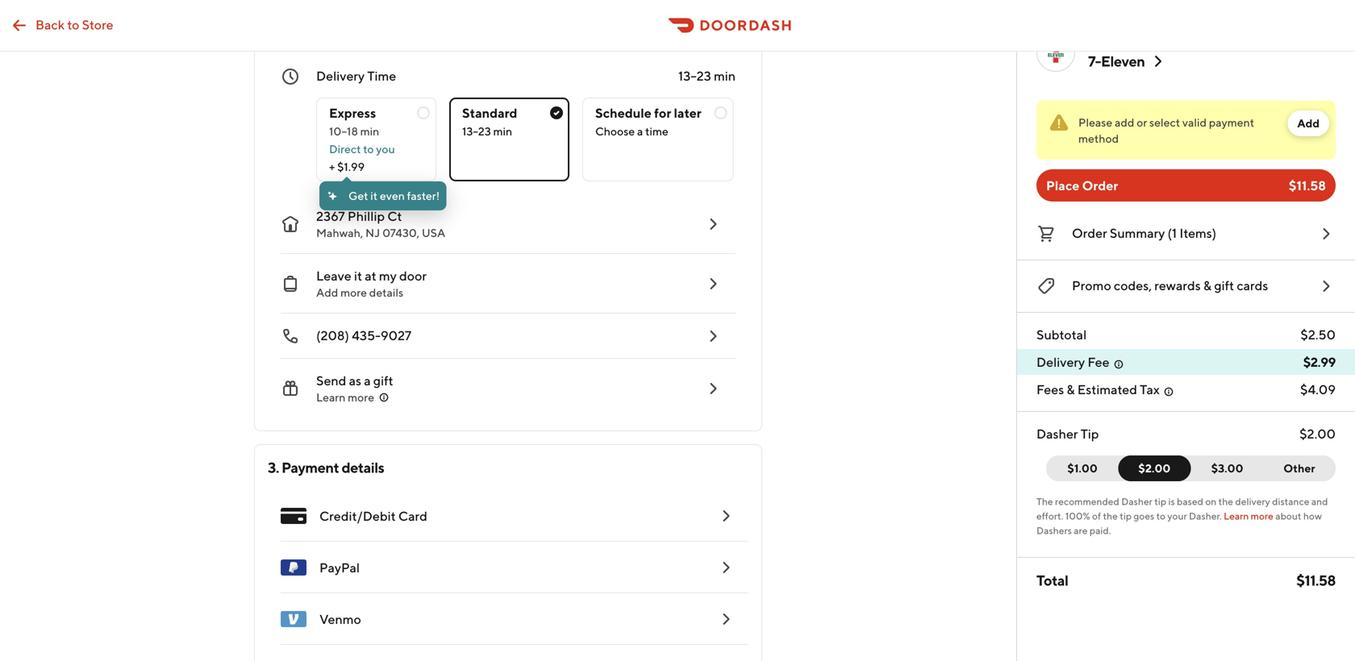 Task type: describe. For each thing, give the bounding box(es) containing it.
schedule for later
[[595, 105, 702, 121]]

or
[[1137, 116, 1147, 129]]

0 vertical spatial tip
[[1155, 496, 1167, 507]]

7-
[[1088, 52, 1101, 70]]

$3.00 button
[[1181, 456, 1264, 482]]

place order
[[1046, 178, 1118, 193]]

100%
[[1065, 511, 1090, 522]]

send
[[316, 373, 346, 388]]

2 horizontal spatial min
[[714, 68, 736, 83]]

venmo
[[319, 612, 361, 627]]

(1
[[1168, 225, 1177, 241]]

1 vertical spatial details
[[342, 459, 384, 476]]

show menu image
[[281, 503, 307, 529]]

is
[[1168, 496, 1175, 507]]

9027
[[381, 328, 412, 343]]

dasher inside the recommended dasher tip is based on the delivery distance and effort. 100% of the tip goes to your dasher.
[[1121, 496, 1153, 507]]

(208)
[[316, 328, 349, 343]]

add button
[[1288, 111, 1329, 136]]

schedule
[[595, 105, 652, 121]]

2 vertical spatial more
[[1251, 511, 1274, 522]]

add inside leave it at my door add more details
[[316, 286, 338, 299]]

1 horizontal spatial learn more
[[1224, 511, 1274, 522]]

about
[[1276, 511, 1302, 522]]

10–18 min direct to you + $1.99
[[329, 125, 395, 173]]

paid.
[[1090, 525, 1111, 536]]

credit/debit
[[319, 509, 396, 524]]

0 horizontal spatial a
[[364, 373, 371, 388]]

are
[[1074, 525, 1088, 536]]

time
[[367, 68, 396, 83]]

7-eleven link
[[1088, 52, 1168, 71]]

1 vertical spatial the
[[1103, 511, 1118, 522]]

10–18
[[329, 125, 358, 138]]

the recommended dasher tip is based on the delivery distance and effort. 100% of the tip goes to your dasher.
[[1037, 496, 1328, 522]]

it for even
[[371, 189, 378, 202]]

ct
[[387, 209, 402, 224]]

0 horizontal spatial tip
[[1120, 511, 1132, 522]]

2367 phillip ct mahwah,  nj 07430,  usa
[[316, 209, 445, 240]]

about how dashers are paid.
[[1037, 511, 1322, 536]]

fee
[[1088, 355, 1110, 370]]

delivery for delivery
[[1037, 355, 1085, 370]]

fees & estimated
[[1037, 382, 1137, 397]]

07430,
[[382, 226, 420, 240]]

get it even faster!
[[348, 189, 440, 202]]

to inside the recommended dasher tip is based on the delivery distance and effort. 100% of the tip goes to your dasher.
[[1157, 511, 1166, 522]]

$2.50
[[1301, 327, 1336, 342]]

+
[[329, 160, 335, 173]]

1 horizontal spatial 13–23
[[678, 68, 711, 83]]

method
[[1079, 132, 1119, 145]]

delivery time
[[316, 68, 396, 83]]

send as a gift
[[316, 373, 393, 388]]

(208) 435-9027 button
[[268, 314, 736, 359]]

total
[[1037, 572, 1068, 589]]

1 vertical spatial $11.58
[[1297, 572, 1336, 589]]

delivery for delivery time
[[316, 68, 365, 83]]

order summary (1 items) button
[[1037, 221, 1336, 247]]

$2.00 inside $2.00 button
[[1139, 462, 1171, 475]]

status containing please add or select valid payment method
[[1037, 101, 1336, 160]]

Other button
[[1263, 456, 1336, 482]]

learn more inside button
[[316, 391, 374, 404]]

how
[[1303, 511, 1322, 522]]

$2.99
[[1303, 355, 1336, 370]]

option group containing express
[[316, 85, 736, 182]]

2367
[[316, 209, 345, 224]]

add inside the add button
[[1297, 117, 1320, 130]]

items)
[[1180, 225, 1217, 241]]

add new payment method image for paypal
[[716, 558, 736, 578]]

standard
[[462, 105, 517, 121]]

choose
[[595, 125, 635, 138]]

nj
[[365, 226, 380, 240]]

please
[[1079, 116, 1113, 129]]

1 vertical spatial 13–23 min
[[462, 125, 512, 138]]

later
[[674, 105, 702, 121]]

learn more button
[[316, 390, 390, 406]]

$1.00
[[1068, 462, 1098, 475]]

3. payment details
[[268, 459, 384, 476]]

phillip
[[348, 209, 385, 224]]

cards
[[1237, 278, 1268, 293]]

(208) 435-9027
[[316, 328, 412, 343]]

you
[[376, 142, 395, 156]]

435-
[[352, 328, 381, 343]]

$2.00 button
[[1118, 456, 1191, 482]]

0 vertical spatial order
[[1082, 178, 1118, 193]]

faster!
[[407, 189, 440, 202]]

1 vertical spatial gift
[[373, 373, 393, 388]]

dasher.
[[1189, 511, 1222, 522]]

3. payment
[[268, 459, 339, 476]]

valid
[[1182, 116, 1207, 129]]

$4.09
[[1300, 382, 1336, 397]]

details inside leave it at my door add more details
[[369, 286, 403, 299]]



Task type: locate. For each thing, give the bounding box(es) containing it.
a left time
[[637, 125, 643, 138]]

1 vertical spatial to
[[363, 142, 374, 156]]

more inside the learn more button
[[348, 391, 374, 404]]

1 vertical spatial learn more
[[1224, 511, 1274, 522]]

tip
[[1155, 496, 1167, 507], [1120, 511, 1132, 522]]

$11.58 down the add button
[[1289, 178, 1326, 193]]

0 vertical spatial a
[[637, 125, 643, 138]]

get
[[348, 189, 368, 202]]

promo codes, rewards & gift cards
[[1072, 278, 1268, 293]]

select
[[1150, 116, 1180, 129]]

add new payment method image
[[716, 610, 736, 629]]

$11.58 down how
[[1297, 572, 1336, 589]]

0 vertical spatial it
[[371, 189, 378, 202]]

1 vertical spatial order
[[1072, 225, 1107, 241]]

0 vertical spatial 13–23 min
[[678, 68, 736, 83]]

eleven
[[1101, 52, 1145, 70]]

0 vertical spatial $11.58
[[1289, 178, 1326, 193]]

please add or select valid payment method
[[1079, 116, 1254, 145]]

0 horizontal spatial it
[[354, 268, 362, 284]]

dasher up "goes"
[[1121, 496, 1153, 507]]

0 vertical spatial &
[[1203, 278, 1212, 293]]

tip amount option group
[[1046, 456, 1336, 482]]

my
[[379, 268, 397, 284]]

1 vertical spatial add new payment method image
[[716, 558, 736, 578]]

0 vertical spatial details
[[369, 286, 403, 299]]

0 horizontal spatial delivery
[[316, 68, 365, 83]]

effort.
[[1037, 511, 1064, 522]]

0 horizontal spatial dasher
[[1037, 426, 1078, 442]]

$2.00 up other
[[1300, 426, 1336, 442]]

card
[[398, 509, 427, 524]]

1 vertical spatial more
[[348, 391, 374, 404]]

store
[[82, 17, 113, 32]]

0 vertical spatial to
[[67, 17, 79, 32]]

back to store
[[35, 17, 113, 32]]

learn
[[316, 391, 346, 404], [1224, 511, 1249, 522]]

add right payment
[[1297, 117, 1320, 130]]

13–23 min up later
[[678, 68, 736, 83]]

0 horizontal spatial 13–23
[[462, 125, 491, 138]]

0 vertical spatial delivery
[[316, 68, 365, 83]]

it inside get it even faster! tooltip
[[371, 189, 378, 202]]

rewards
[[1155, 278, 1201, 293]]

a right as
[[364, 373, 371, 388]]

order right place
[[1082, 178, 1118, 193]]

to left your
[[1157, 511, 1166, 522]]

add
[[1115, 116, 1135, 129]]

1 vertical spatial delivery
[[1037, 355, 1085, 370]]

summary
[[1110, 225, 1165, 241]]

place
[[1046, 178, 1080, 193]]

dasher tip
[[1037, 426, 1099, 442]]

1 vertical spatial dasher
[[1121, 496, 1153, 507]]

time
[[645, 125, 669, 138]]

credit/debit card
[[319, 509, 427, 524]]

your
[[1168, 511, 1187, 522]]

learn down send
[[316, 391, 346, 404]]

door
[[399, 268, 427, 284]]

order summary (1 items)
[[1072, 225, 1217, 241]]

0 horizontal spatial learn more
[[316, 391, 374, 404]]

delivery
[[1235, 496, 1270, 507]]

1 add new payment method image from the top
[[716, 507, 736, 526]]

1 horizontal spatial dasher
[[1121, 496, 1153, 507]]

for
[[654, 105, 671, 121]]

direct
[[329, 142, 361, 156]]

2 add new payment method image from the top
[[716, 558, 736, 578]]

0 vertical spatial dasher
[[1037, 426, 1078, 442]]

1 horizontal spatial gift
[[1214, 278, 1234, 293]]

& right rewards
[[1203, 278, 1212, 293]]

& inside button
[[1203, 278, 1212, 293]]

min
[[714, 68, 736, 83], [360, 125, 379, 138], [493, 125, 512, 138]]

None radio
[[316, 98, 436, 182], [449, 98, 570, 182], [582, 98, 734, 182], [316, 98, 436, 182], [449, 98, 570, 182], [582, 98, 734, 182]]

it right get
[[371, 189, 378, 202]]

0 vertical spatial gift
[[1214, 278, 1234, 293]]

tax
[[1140, 382, 1160, 397]]

to inside 10–18 min direct to you + $1.99
[[363, 142, 374, 156]]

express
[[329, 105, 376, 121]]

fees
[[1037, 382, 1064, 397]]

gift left 'cards'
[[1214, 278, 1234, 293]]

learn more down "send as a gift"
[[316, 391, 374, 404]]

distance
[[1272, 496, 1310, 507]]

1 vertical spatial $2.00
[[1139, 462, 1171, 475]]

0 vertical spatial the
[[1219, 496, 1233, 507]]

1 vertical spatial add
[[316, 286, 338, 299]]

it left at
[[354, 268, 362, 284]]

$1.99
[[337, 160, 365, 173]]

leave it at my door add more details
[[316, 268, 427, 299]]

get it even faster! tooltip
[[319, 177, 446, 211]]

0 vertical spatial add new payment method image
[[716, 507, 736, 526]]

to left you
[[363, 142, 374, 156]]

7-eleven
[[1088, 52, 1145, 70]]

1 horizontal spatial $2.00
[[1300, 426, 1336, 442]]

details down my at top left
[[369, 286, 403, 299]]

the
[[1037, 496, 1053, 507]]

13–23 min down standard
[[462, 125, 512, 138]]

13–23 inside option group
[[462, 125, 491, 138]]

1 horizontal spatial add
[[1297, 117, 1320, 130]]

min inside 10–18 min direct to you + $1.99
[[360, 125, 379, 138]]

the right of
[[1103, 511, 1118, 522]]

1 vertical spatial it
[[354, 268, 362, 284]]

it inside leave it at my door add more details
[[354, 268, 362, 284]]

1 horizontal spatial &
[[1203, 278, 1212, 293]]

$3.00
[[1211, 462, 1244, 475]]

2 vertical spatial to
[[1157, 511, 1166, 522]]

back
[[35, 17, 65, 32]]

details up credit/debit
[[342, 459, 384, 476]]

1 vertical spatial &
[[1067, 382, 1075, 397]]

more down delivery
[[1251, 511, 1274, 522]]

to
[[67, 17, 79, 32], [363, 142, 374, 156], [1157, 511, 1166, 522]]

status
[[1037, 101, 1336, 160]]

the
[[1219, 496, 1233, 507], [1103, 511, 1118, 522]]

0 horizontal spatial the
[[1103, 511, 1118, 522]]

13–23 up later
[[678, 68, 711, 83]]

the right on at the right of the page
[[1219, 496, 1233, 507]]

add
[[1297, 117, 1320, 130], [316, 286, 338, 299]]

add new payment method image
[[716, 507, 736, 526], [716, 558, 736, 578]]

$1.00 button
[[1046, 456, 1129, 482]]

and
[[1312, 496, 1328, 507]]

paypal
[[319, 560, 360, 576]]

promo
[[1072, 278, 1111, 293]]

1 horizontal spatial it
[[371, 189, 378, 202]]

subtotal
[[1037, 327, 1087, 342]]

0 vertical spatial learn more
[[316, 391, 374, 404]]

option group
[[316, 85, 736, 182]]

0 horizontal spatial &
[[1067, 382, 1075, 397]]

to right back
[[67, 17, 79, 32]]

more down as
[[348, 391, 374, 404]]

learn down delivery
[[1224, 511, 1249, 522]]

0 horizontal spatial 13–23 min
[[462, 125, 512, 138]]

delivery up express
[[316, 68, 365, 83]]

0 vertical spatial $2.00
[[1300, 426, 1336, 442]]

1 horizontal spatial the
[[1219, 496, 1233, 507]]

tip left is
[[1155, 496, 1167, 507]]

1 horizontal spatial min
[[493, 125, 512, 138]]

1 horizontal spatial a
[[637, 125, 643, 138]]

promo codes, rewards & gift cards button
[[1037, 273, 1336, 299]]

add new payment method image for credit/debit card
[[716, 507, 736, 526]]

learn inside the learn more button
[[316, 391, 346, 404]]

2 horizontal spatial to
[[1157, 511, 1166, 522]]

gift right as
[[373, 373, 393, 388]]

it
[[371, 189, 378, 202], [354, 268, 362, 284]]

0 horizontal spatial $2.00
[[1139, 462, 1171, 475]]

0 horizontal spatial learn
[[316, 391, 346, 404]]

$2.00 up is
[[1139, 462, 1171, 475]]

0 vertical spatial 13–23
[[678, 68, 711, 83]]

1 horizontal spatial tip
[[1155, 496, 1167, 507]]

on
[[1205, 496, 1217, 507]]

delivery down "subtotal"
[[1037, 355, 1085, 370]]

learn more link
[[1224, 511, 1274, 522]]

0 horizontal spatial add
[[316, 286, 338, 299]]

add down leave
[[316, 286, 338, 299]]

at
[[365, 268, 377, 284]]

1 horizontal spatial to
[[363, 142, 374, 156]]

of
[[1092, 511, 1101, 522]]

0 vertical spatial more
[[340, 286, 367, 299]]

menu
[[268, 490, 749, 661]]

1 horizontal spatial learn
[[1224, 511, 1249, 522]]

13–23
[[678, 68, 711, 83], [462, 125, 491, 138]]

$11.58
[[1289, 178, 1326, 193], [1297, 572, 1336, 589]]

back to store link
[[0, 9, 123, 42]]

& right fees
[[1067, 382, 1075, 397]]

0 vertical spatial learn
[[316, 391, 346, 404]]

learn more down delivery
[[1224, 511, 1274, 522]]

order
[[1082, 178, 1118, 193], [1072, 225, 1107, 241]]

tip
[[1081, 426, 1099, 442]]

usa
[[422, 226, 445, 240]]

more down at
[[340, 286, 367, 299]]

gift
[[1214, 278, 1234, 293], [373, 373, 393, 388]]

0 horizontal spatial to
[[67, 17, 79, 32]]

mahwah,
[[316, 226, 363, 240]]

order inside 'button'
[[1072, 225, 1107, 241]]

choose a time
[[595, 125, 669, 138]]

1 horizontal spatial delivery
[[1037, 355, 1085, 370]]

1 vertical spatial 13–23
[[462, 125, 491, 138]]

tip left "goes"
[[1120, 511, 1132, 522]]

payment
[[1209, 116, 1254, 129]]

a
[[637, 125, 643, 138], [364, 373, 371, 388]]

delivery
[[316, 68, 365, 83], [1037, 355, 1085, 370]]

codes,
[[1114, 278, 1152, 293]]

more inside leave it at my door add more details
[[340, 286, 367, 299]]

dasher
[[1037, 426, 1078, 442], [1121, 496, 1153, 507]]

1 horizontal spatial 13–23 min
[[678, 68, 736, 83]]

it for at
[[354, 268, 362, 284]]

1 vertical spatial tip
[[1120, 511, 1132, 522]]

13–23 min
[[678, 68, 736, 83], [462, 125, 512, 138]]

13–23 down standard
[[462, 125, 491, 138]]

0 horizontal spatial gift
[[373, 373, 393, 388]]

$2.00
[[1300, 426, 1336, 442], [1139, 462, 1171, 475]]

1 vertical spatial a
[[364, 373, 371, 388]]

dasher left tip at the bottom right of page
[[1037, 426, 1078, 442]]

0 vertical spatial add
[[1297, 117, 1320, 130]]

gift inside button
[[1214, 278, 1234, 293]]

menu containing credit/debit card
[[268, 490, 749, 661]]

1 vertical spatial learn
[[1224, 511, 1249, 522]]

order left summary
[[1072, 225, 1107, 241]]

0 horizontal spatial min
[[360, 125, 379, 138]]

more
[[340, 286, 367, 299], [348, 391, 374, 404], [1251, 511, 1274, 522]]

recommended
[[1055, 496, 1120, 507]]

as
[[349, 373, 361, 388]]

leave
[[316, 268, 352, 284]]



Task type: vqa. For each thing, say whether or not it's contained in the screenshot.
min
yes



